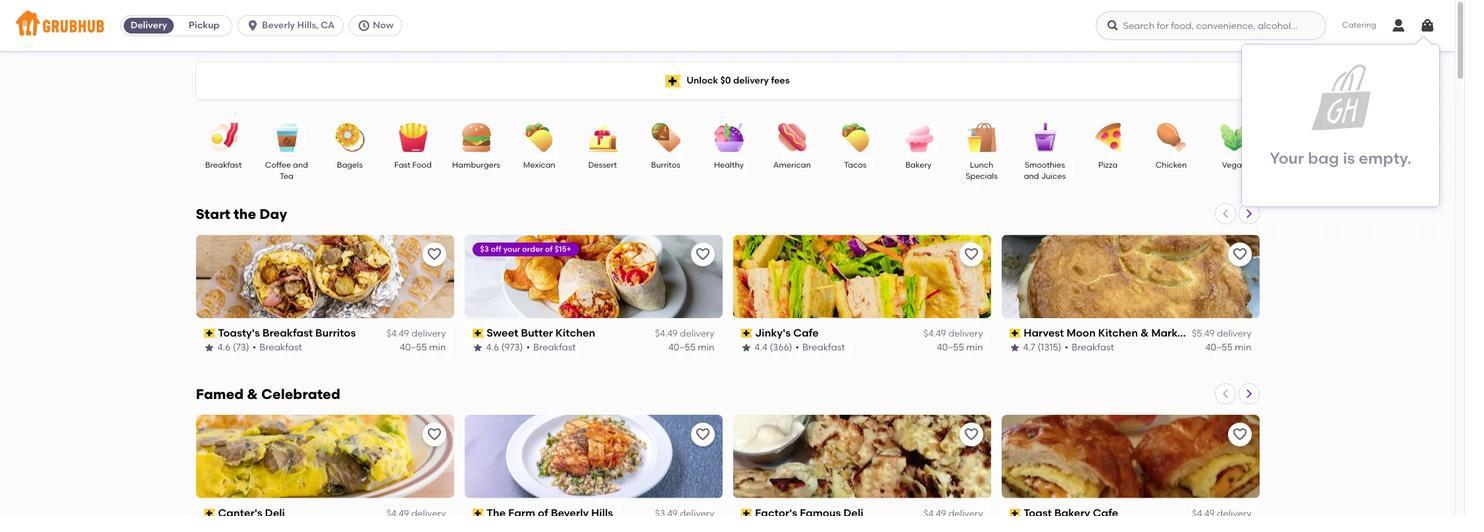 Task type: describe. For each thing, give the bounding box(es) containing it.
• breakfast for breakfast
[[253, 342, 302, 353]]

• for cafe
[[796, 342, 799, 353]]

bagels image
[[327, 123, 373, 152]]

bakery image
[[895, 123, 942, 152]]

caret right icon image for day
[[1244, 209, 1254, 219]]

food
[[412, 161, 432, 170]]

beverly
[[262, 20, 295, 31]]

svg image inside now button
[[357, 19, 370, 32]]

(366)
[[770, 342, 792, 353]]

grubhub plus flag logo image
[[666, 75, 681, 87]]

tacos
[[844, 161, 867, 170]]

factor's famous deli logo image
[[733, 415, 991, 499]]

start
[[196, 206, 230, 222]]

min for harvest moon kitchen & marketplace
[[1235, 342, 1252, 353]]

caret right icon image for celebrated
[[1244, 389, 1254, 399]]

subscription pass image for jinky's cafe
[[741, 329, 752, 338]]

coffee and tea image
[[264, 123, 310, 152]]

chicken image
[[1148, 123, 1194, 152]]

your bag is empty.
[[1270, 149, 1412, 168]]

4.6 for toasty's breakfast burritos
[[218, 342, 231, 353]]

toasty's breakfast burritos logo image
[[196, 235, 454, 319]]

$5.49
[[1192, 329, 1215, 340]]

kitchen for moon
[[1098, 327, 1138, 340]]

toast bakery cafe logo image
[[1001, 415, 1259, 499]]

order
[[522, 245, 543, 254]]

coffee
[[265, 161, 291, 170]]

main navigation navigation
[[0, 0, 1455, 51]]

lunch
[[970, 161, 993, 170]]

delivery for sweet butter kitchen
[[680, 329, 714, 340]]

$3
[[480, 245, 489, 254]]

min for toasty's breakfast burritos
[[429, 342, 446, 353]]

$4.49 delivery for kitchen
[[655, 329, 714, 340]]

subscription pass image for the farm of beverly hills logo
[[472, 510, 484, 517]]

40–55 for harvest moon kitchen & marketplace
[[1205, 342, 1233, 353]]

celebrated
[[261, 386, 340, 403]]

the
[[234, 206, 256, 222]]

dessert image
[[580, 123, 626, 152]]

save this restaurant image for factor's famous deli logo
[[963, 427, 979, 443]]

$4.49 for burritos
[[387, 329, 409, 340]]

vegan
[[1222, 161, 1247, 170]]

jinky's cafe
[[755, 327, 819, 340]]

famed & celebrated
[[196, 386, 340, 403]]

tacos image
[[832, 123, 878, 152]]

pizza image
[[1085, 123, 1131, 152]]

pizza
[[1098, 161, 1118, 170]]

save this restaurant button for toast bakery cafe logo
[[1228, 423, 1252, 447]]

breakfast for harvest moon kitchen & marketplace
[[1072, 342, 1114, 353]]

now
[[373, 20, 393, 31]]

pickup button
[[176, 15, 232, 36]]

american image
[[769, 123, 815, 152]]

4.6 for sweet butter kitchen
[[486, 342, 499, 353]]

(1315)
[[1038, 342, 1061, 353]]

fast
[[394, 161, 410, 170]]

day
[[259, 206, 287, 222]]

4.4
[[755, 342, 767, 353]]

and for smoothies and juices
[[1024, 172, 1039, 181]]

save this restaurant image for the farm of beverly hills logo
[[695, 427, 710, 443]]

save this restaurant button for factor's famous deli logo
[[959, 423, 983, 447]]

bagels
[[337, 161, 363, 170]]

save this restaurant image for toast bakery cafe logo
[[1232, 427, 1248, 443]]

40–55 min for jinky's cafe
[[937, 342, 983, 353]]

healthy
[[714, 161, 744, 170]]

your bag is empty. tooltip
[[1242, 37, 1439, 206]]

• for moon
[[1065, 342, 1068, 353]]

star icon image for harvest moon kitchen & marketplace
[[1009, 343, 1020, 353]]

sweet
[[487, 327, 518, 340]]

$3 off your order of $15+
[[480, 245, 571, 254]]

delivery for harvest moon kitchen & marketplace
[[1217, 329, 1252, 340]]

2 horizontal spatial subscription pass image
[[1009, 510, 1021, 517]]

beverly hills, ca
[[262, 20, 335, 31]]

40–55 for sweet butter kitchen
[[668, 342, 696, 353]]

smoothies
[[1025, 161, 1065, 170]]

of
[[545, 245, 553, 254]]

save this restaurant button for toasty's breakfast burritos logo
[[422, 243, 446, 267]]

• breakfast for cafe
[[796, 342, 845, 353]]

and for coffee and tea
[[293, 161, 308, 170]]

mexican
[[523, 161, 555, 170]]

4.7
[[1023, 342, 1035, 353]]

kitchen for butter
[[556, 327, 595, 340]]

caret left icon image for start the day
[[1220, 209, 1230, 219]]

subscription pass image for factor's famous deli logo
[[741, 510, 752, 517]]

$15+
[[555, 245, 571, 254]]

empty.
[[1359, 149, 1412, 168]]

(973)
[[501, 342, 523, 353]]

your
[[503, 245, 520, 254]]

burritos image
[[643, 123, 689, 152]]

star icon image for jinky's cafe
[[741, 343, 751, 353]]

fast food image
[[390, 123, 436, 152]]

pickup
[[189, 20, 220, 31]]



Task type: vqa. For each thing, say whether or not it's contained in the screenshot.


Task type: locate. For each thing, give the bounding box(es) containing it.
0 horizontal spatial &
[[247, 386, 258, 403]]

$4.49 for kitchen
[[655, 329, 678, 340]]

sweet butter kitchen
[[487, 327, 595, 340]]

delivery for toasty's breakfast burritos
[[411, 329, 446, 340]]

2 horizontal spatial $4.49 delivery
[[924, 329, 983, 340]]

vegan image
[[1211, 123, 1257, 152]]

burritos
[[651, 161, 680, 170], [315, 327, 356, 340]]

(73)
[[233, 342, 249, 353]]

butter
[[521, 327, 553, 340]]

4 40–55 from the left
[[1205, 342, 1233, 353]]

2 caret left icon image from the top
[[1220, 389, 1230, 399]]

ca
[[321, 20, 335, 31]]

4 • breakfast from the left
[[1065, 342, 1114, 353]]

jinky's cafe logo image
[[733, 235, 991, 319]]

&
[[1141, 327, 1149, 340], [247, 386, 258, 403]]

2 40–55 min from the left
[[668, 342, 714, 353]]

star icon image for toasty's breakfast burritos
[[204, 343, 214, 353]]

harvest moon kitchen & marketplace
[[1024, 327, 1217, 340]]

breakfast
[[205, 161, 242, 170], [262, 327, 313, 340], [259, 342, 302, 353], [533, 342, 576, 353], [802, 342, 845, 353], [1072, 342, 1114, 353]]

3 min from the left
[[966, 342, 983, 353]]

breakfast for toasty's breakfast burritos
[[259, 342, 302, 353]]

1 40–55 min from the left
[[400, 342, 446, 353]]

american
[[773, 161, 811, 170]]

min
[[429, 342, 446, 353], [698, 342, 714, 353], [966, 342, 983, 353], [1235, 342, 1252, 353]]

0 vertical spatial caret left icon image
[[1220, 209, 1230, 219]]

4 star icon image from the left
[[1009, 343, 1020, 353]]

1 • breakfast from the left
[[253, 342, 302, 353]]

svg image inside beverly hills, ca button
[[246, 19, 259, 32]]

• breakfast
[[253, 342, 302, 353], [526, 342, 576, 353], [796, 342, 845, 353], [1065, 342, 1114, 353]]

fast food
[[394, 161, 432, 170]]

• breakfast down 'sweet butter kitchen'
[[526, 342, 576, 353]]

1 vertical spatial &
[[247, 386, 258, 403]]

1 vertical spatial burritos
[[315, 327, 356, 340]]

save this restaurant button for canter's deli logo
[[422, 423, 446, 447]]

delivery for jinky's cafe
[[948, 329, 983, 340]]

3 40–55 min from the left
[[937, 342, 983, 353]]

breakfast down toasty's breakfast burritos
[[259, 342, 302, 353]]

kitchen
[[556, 327, 595, 340], [1098, 327, 1138, 340]]

off
[[491, 245, 501, 254]]

harvest
[[1024, 327, 1064, 340]]

save this restaurant image
[[695, 247, 710, 263], [963, 247, 979, 263], [1232, 247, 1248, 263], [426, 427, 442, 443], [695, 427, 710, 443], [963, 427, 979, 443], [1232, 427, 1248, 443]]

breakfast right toasty's
[[262, 327, 313, 340]]

save this restaurant image for canter's deli logo
[[426, 427, 442, 443]]

0 vertical spatial &
[[1141, 327, 1149, 340]]

40–55 for toasty's breakfast burritos
[[400, 342, 427, 353]]

40–55
[[400, 342, 427, 353], [668, 342, 696, 353], [937, 342, 964, 353], [1205, 342, 1233, 353]]

and down smoothies
[[1024, 172, 1039, 181]]

juices
[[1041, 172, 1066, 181]]

caret left icon image down vegan
[[1220, 209, 1230, 219]]

3 • breakfast from the left
[[796, 342, 845, 353]]

$4.49 delivery
[[387, 329, 446, 340], [655, 329, 714, 340], [924, 329, 983, 340]]

smoothies and juices
[[1024, 161, 1066, 181]]

breakfast down cafe at bottom right
[[802, 342, 845, 353]]

marketplace
[[1151, 327, 1217, 340]]

1 vertical spatial caret right icon image
[[1244, 389, 1254, 399]]

2 $4.49 delivery from the left
[[655, 329, 714, 340]]

40–55 min
[[400, 342, 446, 353], [668, 342, 714, 353], [937, 342, 983, 353], [1205, 342, 1252, 353]]

breakfast down 'sweet butter kitchen'
[[533, 342, 576, 353]]

1 horizontal spatial $4.49
[[655, 329, 678, 340]]

1 horizontal spatial subscription pass image
[[741, 329, 752, 338]]

hills,
[[297, 20, 318, 31]]

and inside coffee and tea
[[293, 161, 308, 170]]

2 • breakfast from the left
[[526, 342, 576, 353]]

burritos down toasty's breakfast burritos logo
[[315, 327, 356, 340]]

save this restaurant button for the jinky's cafe logo in the right of the page
[[959, 243, 983, 267]]

beverly hills, ca button
[[238, 15, 349, 36]]

canter's deli logo image
[[196, 415, 454, 499]]

2 $4.49 from the left
[[655, 329, 678, 340]]

4.4 (366)
[[755, 342, 792, 353]]

2 4.6 from the left
[[486, 342, 499, 353]]

and
[[293, 161, 308, 170], [1024, 172, 1039, 181]]

40–55 min for sweet butter kitchen
[[668, 342, 714, 353]]

1 4.6 from the left
[[218, 342, 231, 353]]

save this restaurant image
[[426, 247, 442, 263]]

moon
[[1067, 327, 1096, 340]]

save this restaurant button
[[422, 243, 446, 267], [691, 243, 714, 267], [959, 243, 983, 267], [1228, 243, 1252, 267], [422, 423, 446, 447], [691, 423, 714, 447], [959, 423, 983, 447], [1228, 423, 1252, 447]]

and up tea
[[293, 161, 308, 170]]

caret left icon image down $5.49 delivery
[[1220, 389, 1230, 399]]

• breakfast for butter
[[526, 342, 576, 353]]

$4.49 delivery for burritos
[[387, 329, 446, 340]]

3 $4.49 from the left
[[924, 329, 946, 340]]

40–55 for jinky's cafe
[[937, 342, 964, 353]]

1 star icon image from the left
[[204, 343, 214, 353]]

your
[[1270, 149, 1304, 168]]

0 vertical spatial burritos
[[651, 161, 680, 170]]

star icon image left 4.6 (73)
[[204, 343, 214, 353]]

bakery
[[905, 161, 932, 170]]

1 40–55 from the left
[[400, 342, 427, 353]]

2 star icon image from the left
[[472, 343, 483, 353]]

lunch specials
[[966, 161, 998, 181]]

1 caret left icon image from the top
[[1220, 209, 1230, 219]]

catering button
[[1333, 11, 1385, 41]]

subscription pass image for canter's deli logo
[[204, 510, 215, 517]]

catering
[[1342, 21, 1376, 30]]

• breakfast down toasty's breakfast burritos
[[253, 342, 302, 353]]

tea
[[280, 172, 294, 181]]

min for jinky's cafe
[[966, 342, 983, 353]]

4.7 (1315)
[[1023, 342, 1061, 353]]

1 horizontal spatial burritos
[[651, 161, 680, 170]]

caret left icon image
[[1220, 209, 1230, 219], [1220, 389, 1230, 399]]

1 horizontal spatial kitchen
[[1098, 327, 1138, 340]]

Search for food, convenience, alcohol... search field
[[1096, 11, 1326, 40]]

2 40–55 from the left
[[668, 342, 696, 353]]

3 • from the left
[[796, 342, 799, 353]]

0 horizontal spatial burritos
[[315, 327, 356, 340]]

mexican image
[[516, 123, 562, 152]]

subscription pass image
[[472, 329, 484, 338], [1009, 329, 1021, 338], [204, 510, 215, 517], [472, 510, 484, 517], [741, 510, 752, 517]]

4.6 down the sweet
[[486, 342, 499, 353]]

0 horizontal spatial $4.49 delivery
[[387, 329, 446, 340]]

2 caret right icon image from the top
[[1244, 389, 1254, 399]]

3 star icon image from the left
[[741, 343, 751, 353]]

1 vertical spatial and
[[1024, 172, 1039, 181]]

0 vertical spatial and
[[293, 161, 308, 170]]

breakfast down moon
[[1072, 342, 1114, 353]]

• right (973)
[[526, 342, 530, 353]]

4 min from the left
[[1235, 342, 1252, 353]]

subscription pass image
[[204, 329, 215, 338], [741, 329, 752, 338], [1009, 510, 1021, 517]]

breakfast image
[[200, 123, 246, 152]]

• breakfast for moon
[[1065, 342, 1114, 353]]

harvest moon kitchen & marketplace logo image
[[1001, 235, 1259, 319]]

•
[[253, 342, 256, 353], [526, 342, 530, 353], [796, 342, 799, 353], [1065, 342, 1068, 353]]

burritos down "burritos" image
[[651, 161, 680, 170]]

4.6 (973)
[[486, 342, 523, 353]]

4.6 left (73)
[[218, 342, 231, 353]]

save this restaurant button for the farm of beverly hills logo
[[691, 423, 714, 447]]

toasty's breakfast burritos
[[218, 327, 356, 340]]

4 40–55 min from the left
[[1205, 342, 1252, 353]]

lunch specials image
[[959, 123, 1005, 152]]

is
[[1343, 149, 1355, 168]]

1 horizontal spatial 4.6
[[486, 342, 499, 353]]

breakfast down breakfast 'image'
[[205, 161, 242, 170]]

0 horizontal spatial and
[[293, 161, 308, 170]]

• right (73)
[[253, 342, 256, 353]]

• right (366)
[[796, 342, 799, 353]]

breakfast for sweet butter kitchen
[[533, 342, 576, 353]]

• right (1315)
[[1065, 342, 1068, 353]]

$5.49 delivery
[[1192, 329, 1252, 340]]

start the day
[[196, 206, 287, 222]]

1 $4.49 delivery from the left
[[387, 329, 446, 340]]

bag
[[1308, 149, 1339, 168]]

chicken
[[1156, 161, 1187, 170]]

1 caret right icon image from the top
[[1244, 209, 1254, 219]]

2 • from the left
[[526, 342, 530, 353]]

• for breakfast
[[253, 342, 256, 353]]

hamburgers image
[[453, 123, 499, 152]]

specials
[[966, 172, 998, 181]]

jinky's
[[755, 327, 791, 340]]

1 • from the left
[[253, 342, 256, 353]]

• breakfast down cafe at bottom right
[[796, 342, 845, 353]]

4 • from the left
[[1065, 342, 1068, 353]]

toasty's
[[218, 327, 260, 340]]

1 horizontal spatial &
[[1141, 327, 1149, 340]]

2 horizontal spatial $4.49
[[924, 329, 946, 340]]

dessert
[[588, 161, 617, 170]]

3 40–55 from the left
[[937, 342, 964, 353]]

smoothies and juices image
[[1022, 123, 1068, 152]]

• breakfast down moon
[[1065, 342, 1114, 353]]

• for butter
[[526, 342, 530, 353]]

save this restaurant image for the jinky's cafe logo in the right of the page
[[963, 247, 979, 263]]

& left marketplace
[[1141, 327, 1149, 340]]

$0
[[720, 75, 731, 86]]

save this restaurant image for harvest moon kitchen & marketplace logo
[[1232, 247, 1248, 263]]

40–55 min for toasty's breakfast burritos
[[400, 342, 446, 353]]

the farm of beverly hills logo image
[[464, 415, 722, 499]]

2 kitchen from the left
[[1098, 327, 1138, 340]]

delivery button
[[121, 15, 176, 36]]

2 min from the left
[[698, 342, 714, 353]]

caret right icon image
[[1244, 209, 1254, 219], [1244, 389, 1254, 399]]

star icon image left 4.4
[[741, 343, 751, 353]]

1 vertical spatial caret left icon image
[[1220, 389, 1230, 399]]

delivery
[[733, 75, 769, 86], [411, 329, 446, 340], [680, 329, 714, 340], [948, 329, 983, 340], [1217, 329, 1252, 340]]

1 min from the left
[[429, 342, 446, 353]]

and inside smoothies and juices
[[1024, 172, 1039, 181]]

breakfast for jinky's cafe
[[802, 342, 845, 353]]

star icon image left 4.7
[[1009, 343, 1020, 353]]

caret left icon image for famed & celebrated
[[1220, 389, 1230, 399]]

min for sweet butter kitchen
[[698, 342, 714, 353]]

svg image
[[1391, 18, 1407, 34], [1420, 18, 1435, 34], [246, 19, 259, 32], [357, 19, 370, 32], [1107, 19, 1120, 32]]

4.6 (73)
[[218, 342, 249, 353]]

now button
[[349, 15, 407, 36]]

hamburgers
[[452, 161, 500, 170]]

subscription pass image for toasty's breakfast burritos
[[204, 329, 215, 338]]

4.6
[[218, 342, 231, 353], [486, 342, 499, 353]]

caret right icon image down $5.49 delivery
[[1244, 389, 1254, 399]]

famed
[[196, 386, 244, 403]]

star icon image
[[204, 343, 214, 353], [472, 343, 483, 353], [741, 343, 751, 353], [1009, 343, 1020, 353]]

3 $4.49 delivery from the left
[[924, 329, 983, 340]]

1 horizontal spatial $4.49 delivery
[[655, 329, 714, 340]]

star icon image left 4.6 (973)
[[472, 343, 483, 353]]

0 horizontal spatial 4.6
[[218, 342, 231, 353]]

fees
[[771, 75, 790, 86]]

0 horizontal spatial subscription pass image
[[204, 329, 215, 338]]

1 kitchen from the left
[[556, 327, 595, 340]]

kitchen right moon
[[1098, 327, 1138, 340]]

1 horizontal spatial and
[[1024, 172, 1039, 181]]

delivery
[[131, 20, 167, 31]]

save this restaurant button for harvest moon kitchen & marketplace logo
[[1228, 243, 1252, 267]]

1 $4.49 from the left
[[387, 329, 409, 340]]

cafe
[[793, 327, 819, 340]]

& right famed
[[247, 386, 258, 403]]

unlock $0 delivery fees
[[687, 75, 790, 86]]

sweet butter kitchen logo image
[[464, 235, 722, 319]]

star icon image for sweet butter kitchen
[[472, 343, 483, 353]]

40–55 min for harvest moon kitchen & marketplace
[[1205, 342, 1252, 353]]

0 horizontal spatial kitchen
[[556, 327, 595, 340]]

unlock
[[687, 75, 718, 86]]

0 vertical spatial caret right icon image
[[1244, 209, 1254, 219]]

healthy image
[[706, 123, 752, 152]]

kitchen right the butter
[[556, 327, 595, 340]]

coffee and tea
[[265, 161, 308, 181]]

caret right icon image down vegan
[[1244, 209, 1254, 219]]

0 horizontal spatial $4.49
[[387, 329, 409, 340]]

$4.49
[[387, 329, 409, 340], [655, 329, 678, 340], [924, 329, 946, 340]]



